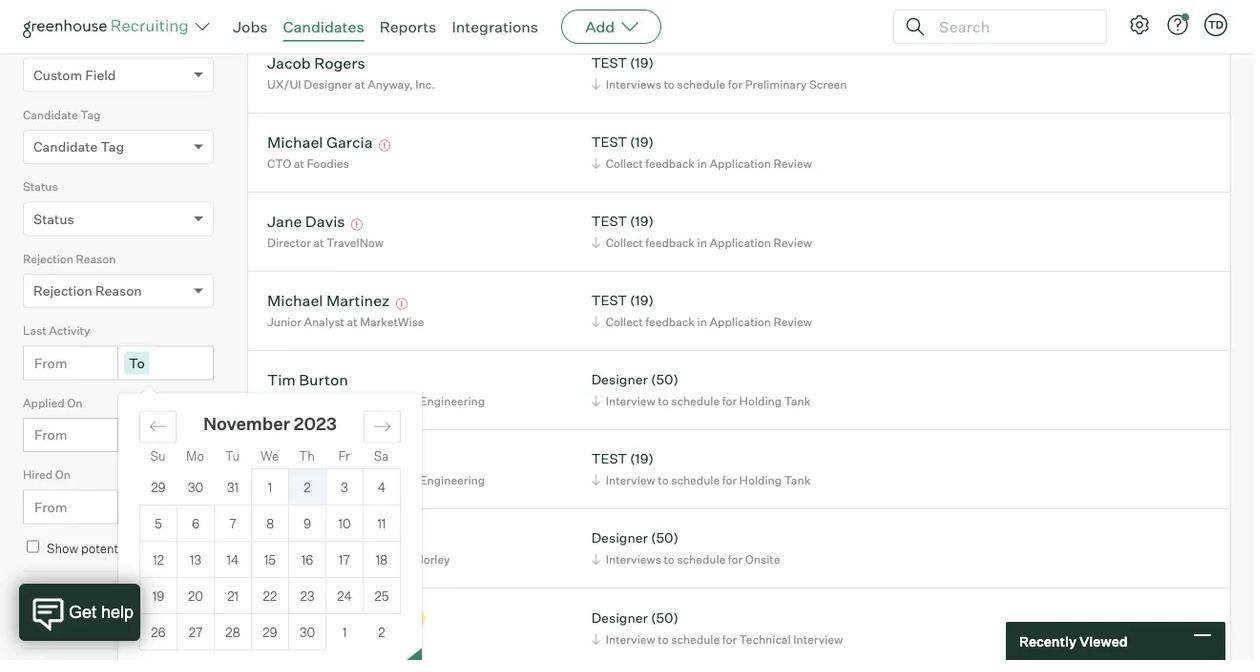 Task type: vqa. For each thing, say whether or not it's contained in the screenshot.
Profile
yes



Task type: locate. For each thing, give the bounding box(es) containing it.
1 vertical spatial (50)
[[651, 530, 679, 547]]

1 collect feedback in application review link from the top
[[589, 154, 817, 173]]

1 tim burton link from the top
[[267, 370, 348, 392]]

review
[[774, 156, 813, 171], [774, 236, 813, 250], [774, 315, 813, 329]]

11
[[378, 516, 386, 532]]

2 vertical spatial (50)
[[651, 610, 679, 627]]

0 vertical spatial collect feedback in application review link
[[589, 154, 817, 173]]

1 horizontal spatial 2 button
[[363, 615, 401, 651]]

0 vertical spatial reason
[[76, 252, 116, 266]]

1 vertical spatial on
[[55, 468, 71, 482]]

interview to schedule for holding tank link up test (19) interview to schedule for holding tank
[[589, 392, 816, 410]]

Search text field
[[935, 13, 1090, 41]]

engineer for designer (50)
[[330, 394, 379, 408]]

designer (50) interviews to schedule for onsite
[[592, 530, 781, 567]]

0 vertical spatial candidate
[[23, 108, 78, 122]]

0 vertical spatial custom field
[[23, 36, 94, 50]]

at left modern
[[356, 633, 366, 648]]

1 button down 24 button
[[327, 615, 363, 651]]

tag up status element
[[101, 139, 124, 155]]

0 horizontal spatial 2 button
[[289, 470, 326, 505]]

0 vertical spatial 30
[[188, 480, 204, 495]]

24 button
[[327, 579, 363, 614]]

2 collect feedback in application review link from the top
[[589, 234, 817, 252]]

rejection
[[23, 252, 73, 266], [33, 283, 92, 300]]

1 feedback from the top
[[646, 156, 695, 171]]

2 burton from the top
[[299, 450, 348, 469]]

3 application from the top
[[710, 315, 772, 329]]

civil up 2023
[[305, 394, 328, 408]]

1 vertical spatial application
[[710, 236, 772, 250]]

1 horizontal spatial 30 button
[[289, 615, 326, 651]]

1 vertical spatial tank
[[785, 473, 811, 488]]

screen
[[810, 77, 848, 91]]

1 vertical spatial 29
[[263, 625, 278, 641]]

0 vertical spatial review
[[774, 156, 813, 171]]

0 vertical spatial rsa
[[394, 394, 418, 408]]

1 application from the top
[[710, 156, 772, 171]]

28
[[226, 625, 240, 641]]

2 rsa from the top
[[394, 473, 418, 488]]

2 michael from the top
[[267, 291, 323, 310]]

from for applied
[[34, 427, 67, 444]]

in for michael garcia
[[698, 156, 708, 171]]

interviews for designer
[[606, 553, 662, 567]]

schedule
[[678, 77, 726, 91], [672, 394, 720, 408], [672, 473, 720, 488], [678, 553, 726, 567], [672, 633, 720, 647]]

tank for (50)
[[785, 394, 811, 408]]

tim left "th"
[[267, 450, 296, 469]]

1 horizontal spatial 30
[[300, 625, 315, 641]]

on right hired
[[55, 468, 71, 482]]

0 vertical spatial burton
[[299, 370, 348, 389]]

1 down we
[[268, 480, 272, 495]]

michael for michael martinez
[[267, 291, 323, 310]]

(50) inside the designer (50) interview to schedule for holding tank
[[651, 372, 679, 388]]

1 horizontal spatial 2
[[379, 626, 385, 641]]

0 vertical spatial 1 button
[[252, 470, 288, 505]]

2 (50) from the top
[[651, 530, 679, 547]]

for up designer (50) interviews to schedule for onsite
[[723, 473, 737, 488]]

for for designer (50) interview to schedule for technical interview
[[723, 633, 737, 647]]

designer inside designer (50) interviews to schedule for onsite
[[592, 530, 648, 547]]

1 vertical spatial collect
[[606, 236, 643, 250]]

1 vertical spatial feedback
[[646, 236, 695, 250]]

from down last activity
[[34, 355, 67, 372]]

2 down 25
[[379, 626, 385, 641]]

onsite
[[746, 553, 781, 567]]

0 vertical spatial 1
[[268, 480, 272, 495]]

test for michael garcia
[[592, 134, 627, 151]]

30
[[188, 480, 204, 495], [300, 625, 315, 641]]

0 vertical spatial civil
[[305, 394, 328, 408]]

tank inside the designer (50) interview to schedule for holding tank
[[785, 394, 811, 408]]

0 vertical spatial field
[[67, 36, 94, 50]]

add button
[[562, 10, 662, 44]]

test for michael martinez
[[592, 292, 627, 309]]

application for michael martinez
[[710, 315, 772, 329]]

1 vertical spatial burton
[[299, 450, 348, 469]]

show
[[47, 541, 78, 557]]

0 vertical spatial to
[[129, 355, 145, 372]]

0 vertical spatial 29
[[151, 480, 166, 495]]

schedule inside test (19) interview to schedule for holding tank
[[672, 473, 720, 488]]

we
[[261, 449, 279, 464]]

interview to schedule for holding tank link up designer (50) interviews to schedule for onsite
[[589, 471, 816, 490]]

3 test from the top
[[592, 213, 627, 230]]

3 in from the top
[[698, 315, 708, 329]]

1 review from the top
[[774, 156, 813, 171]]

3 test (19) collect feedback in application review from the top
[[592, 292, 813, 329]]

tim burton link for designer
[[267, 370, 348, 392]]

1 vertical spatial interview to schedule for holding tank link
[[589, 471, 816, 490]]

3 (19) from the top
[[630, 213, 654, 230]]

to
[[664, 77, 675, 91], [658, 394, 669, 408], [658, 473, 669, 488], [664, 553, 675, 567], [658, 633, 669, 647]]

designer (50) interview to schedule for technical interview
[[592, 610, 843, 647]]

move backward to switch to the previous month. image
[[149, 418, 167, 436]]

2 test (19) collect feedback in application review from the top
[[592, 213, 813, 250]]

29 for left 29 button
[[151, 480, 166, 495]]

2 in from the top
[[698, 236, 708, 250]]

test for jane davis
[[592, 213, 627, 230]]

rejection reason down status element
[[23, 252, 116, 266]]

0 vertical spatial michael
[[267, 132, 323, 152]]

status
[[23, 180, 58, 194], [33, 211, 74, 227]]

test (19) collect feedback in application review for michael martinez
[[592, 292, 813, 329]]

to for test (19) interviews to schedule for preliminary screen
[[664, 77, 675, 91]]

0 vertical spatial feedback
[[646, 156, 695, 171]]

source
[[23, 583, 69, 600]]

to down rejection reason element
[[129, 355, 145, 372]]

on right the "applied"
[[67, 396, 83, 410]]

29
[[151, 480, 166, 495], [263, 625, 278, 641]]

2 down "th"
[[304, 480, 311, 495]]

candidate down custom field element
[[23, 108, 78, 122]]

burton for designer
[[299, 370, 348, 389]]

field down details
[[67, 36, 94, 50]]

1 test from the top
[[592, 55, 627, 71]]

jane davis has been in application review for more than 5 days image
[[349, 219, 366, 231]]

(50) for designer (50) interviews to schedule for onsite
[[651, 530, 679, 547]]

hired
[[23, 468, 53, 482]]

holding inside test (19) interview to schedule for holding tank
[[740, 473, 782, 488]]

2 tim burton senior civil engineer at rsa engineering from the top
[[267, 450, 485, 488]]

1 burton from the top
[[299, 370, 348, 389]]

tim burton link down 2023
[[267, 450, 348, 471]]

1 vertical spatial michael
[[267, 291, 323, 310]]

1 vertical spatial tim
[[267, 450, 296, 469]]

0 horizontal spatial 29 button
[[140, 470, 177, 505]]

3 feedback from the top
[[646, 315, 695, 329]]

tim
[[267, 370, 296, 389], [267, 450, 296, 469]]

to up the show potential duplicates
[[129, 499, 145, 516]]

1
[[268, 480, 272, 495], [343, 626, 347, 641]]

to left move backward to switch to the previous month. image
[[129, 427, 145, 444]]

civil down "th"
[[305, 473, 328, 488]]

engineering for test (19)
[[420, 473, 485, 488]]

2 vertical spatial review
[[774, 315, 813, 329]]

schedule inside test (19) interviews to schedule for preliminary screen
[[678, 77, 726, 91]]

michael up cto at foodies
[[267, 132, 323, 152]]

3
[[341, 480, 348, 495]]

1 vertical spatial test (19) collect feedback in application review
[[592, 213, 813, 250]]

schedule for designer (50) interviews to schedule for onsite
[[678, 553, 726, 567]]

reason
[[76, 252, 116, 266], [95, 283, 142, 300]]

at down martinez
[[347, 315, 358, 329]]

2 holding from the top
[[740, 473, 782, 488]]

preliminary
[[746, 77, 807, 91]]

candidate tag up status element
[[33, 139, 124, 155]]

engineering for designer (50)
[[420, 394, 485, 408]]

23 button
[[289, 579, 326, 614]]

1 vertical spatial civil
[[305, 473, 328, 488]]

reports
[[380, 17, 437, 36]]

1 vertical spatial in
[[698, 236, 708, 250]]

5 (19) from the top
[[630, 451, 654, 468]]

for inside the designer (50) interview to schedule for holding tank
[[723, 394, 737, 408]]

3 collect feedback in application review link from the top
[[589, 313, 817, 331]]

(19) for michael garcia
[[630, 134, 654, 151]]

1 (19) from the top
[[630, 55, 654, 71]]

to inside test (19) interview to schedule for holding tank
[[658, 473, 669, 488]]

custom field down greenhouse recruiting image
[[33, 67, 116, 83]]

from down hired on
[[34, 499, 67, 516]]

1 horizontal spatial 29
[[263, 625, 278, 641]]

2 engineer from the top
[[330, 473, 379, 488]]

3 button
[[327, 470, 363, 505]]

21
[[227, 589, 239, 604]]

custom
[[23, 36, 65, 50], [33, 67, 82, 83]]

27
[[189, 625, 203, 641]]

1 interviews from the top
[[606, 77, 662, 91]]

2 from from the top
[[34, 427, 67, 444]]

(19) for jane davis
[[630, 213, 654, 230]]

collect for michael martinez
[[606, 315, 643, 329]]

2 engineering from the top
[[420, 473, 485, 488]]

to inside designer (50) interview to schedule for technical interview
[[658, 633, 669, 647]]

0 vertical spatial engineer
[[330, 394, 379, 408]]

29 down 22 "button" at the bottom left of page
[[263, 625, 278, 641]]

(50) for designer (50) interview to schedule for technical interview
[[651, 610, 679, 627]]

0 vertical spatial (50)
[[651, 372, 679, 388]]

0 horizontal spatial 30
[[188, 480, 204, 495]]

0 vertical spatial tim
[[267, 370, 296, 389]]

to for designer (50) interviews to schedule for onsite
[[664, 553, 675, 567]]

1 engineering from the top
[[420, 394, 485, 408]]

for left onsite
[[729, 553, 743, 567]]

1 vertical spatial rejection
[[33, 283, 92, 300]]

interview inside the designer (50) interview to schedule for holding tank
[[606, 394, 656, 408]]

for
[[729, 77, 743, 91], [723, 394, 737, 408], [723, 473, 737, 488], [729, 553, 743, 567], [723, 633, 737, 647]]

20
[[188, 589, 203, 604]]

1 button down we
[[252, 470, 288, 505]]

designer
[[304, 77, 352, 91], [592, 372, 648, 388], [592, 530, 648, 547], [350, 553, 398, 567], [592, 610, 648, 627], [305, 633, 353, 648]]

1 vertical spatial interviews
[[606, 553, 662, 567]]

holding for (50)
[[740, 394, 782, 408]]

1 test (19) collect feedback in application review from the top
[[592, 134, 813, 171]]

2 vertical spatial application
[[710, 315, 772, 329]]

michael up junior
[[267, 291, 323, 310]]

0 horizontal spatial 2
[[304, 480, 311, 495]]

schedule for test (19) interviews to schedule for preliminary screen
[[678, 77, 726, 91]]

interview to schedule for holding tank link for (50)
[[589, 392, 816, 410]]

ux/ui
[[267, 77, 301, 91]]

1 in from the top
[[698, 156, 708, 171]]

1 vertical spatial engineer
[[330, 473, 379, 488]]

review for michael garcia
[[774, 156, 813, 171]]

schedule up test (19) interview to schedule for holding tank
[[672, 394, 720, 408]]

rsa for test (19)
[[394, 473, 418, 488]]

5 test from the top
[[592, 451, 627, 468]]

2 interviews from the top
[[606, 553, 662, 567]]

custom field down profile details
[[23, 36, 94, 50]]

applied
[[23, 396, 65, 410]]

25 button
[[364, 579, 400, 614]]

tim burton senior civil engineer at rsa engineering for designer
[[267, 370, 485, 408]]

schedule up designer (50) interviews to schedule for onsite
[[672, 473, 720, 488]]

from for last
[[34, 355, 67, 372]]

custom field element
[[23, 34, 214, 106]]

2 tim from the top
[[267, 450, 296, 469]]

holding inside the designer (50) interview to schedule for holding tank
[[740, 394, 782, 408]]

move forward to switch to the next month. image
[[373, 418, 392, 436]]

status down candidate tag element
[[23, 180, 58, 194]]

fr
[[338, 449, 350, 464]]

1 vertical spatial tim burton senior civil engineer at rsa engineering
[[267, 450, 485, 488]]

2
[[304, 480, 311, 495], [379, 626, 385, 641]]

modern
[[369, 633, 410, 648]]

2 interview to schedule for holding tank link from the top
[[589, 471, 816, 490]]

at down ahmed hamoud has been in onsite for more than 21 days image
[[401, 553, 411, 567]]

schedule left technical
[[672, 633, 720, 647]]

interview to schedule for holding tank link for (19)
[[589, 471, 816, 490]]

0 vertical spatial in
[[698, 156, 708, 171]]

1 vertical spatial to
[[129, 427, 145, 444]]

1 tim burton senior civil engineer at rsa engineering from the top
[[267, 370, 485, 408]]

2 vertical spatial in
[[698, 315, 708, 329]]

0 vertical spatial holding
[[740, 394, 782, 408]]

1 collect from the top
[[606, 156, 643, 171]]

rsa right 4
[[394, 473, 418, 488]]

(19) inside test (19) interview to schedule for holding tank
[[630, 451, 654, 468]]

1 engineer from the top
[[330, 394, 379, 408]]

candidate tag down custom field element
[[23, 108, 101, 122]]

to inside designer (50) interviews to schedule for onsite
[[664, 553, 675, 567]]

2 review from the top
[[774, 236, 813, 250]]

custom field
[[23, 36, 94, 50], [33, 67, 116, 83]]

schedule inside the designer (50) interview to schedule for holding tank
[[672, 394, 720, 408]]

1 (50) from the top
[[651, 372, 679, 388]]

2 button down 25
[[363, 615, 401, 651]]

29 button down su
[[140, 470, 177, 505]]

interview for test (19) interview to schedule for holding tank
[[606, 473, 656, 488]]

michael martinez
[[267, 291, 390, 310]]

2 civil from the top
[[305, 473, 328, 488]]

Show potential duplicates checkbox
[[27, 541, 39, 554]]

schedule inside designer (50) interview to schedule for technical interview
[[672, 633, 720, 647]]

1 vertical spatial 1
[[343, 626, 347, 641]]

3 from from the top
[[34, 499, 67, 516]]

for left technical
[[723, 633, 737, 647]]

collect
[[606, 156, 643, 171], [606, 236, 643, 250], [606, 315, 643, 329]]

collect feedback in application review link
[[589, 154, 817, 173], [589, 234, 817, 252], [589, 313, 817, 331]]

1 interview to schedule for holding tank link from the top
[[589, 392, 816, 410]]

0 horizontal spatial 1
[[268, 480, 272, 495]]

tag down custom field element
[[80, 108, 101, 122]]

interview inside test (19) interview to schedule for holding tank
[[606, 473, 656, 488]]

on for hired on
[[55, 468, 71, 482]]

29 button down 22 "button" at the bottom left of page
[[252, 615, 288, 651]]

(50) inside designer (50) interviews to schedule for onsite
[[651, 530, 679, 547]]

for inside test (19) interview to schedule for holding tank
[[723, 473, 737, 488]]

1 tank from the top
[[785, 394, 811, 408]]

12
[[153, 553, 164, 568]]

1 down 24 button
[[343, 626, 347, 641]]

1 horizontal spatial 1 button
[[327, 615, 363, 651]]

to inside the designer (50) interview to schedule for holding tank
[[658, 394, 669, 408]]

senior up november 2023
[[267, 394, 302, 408]]

26 button
[[140, 615, 177, 651]]

tim burton link
[[267, 370, 348, 392], [267, 450, 348, 471]]

2 tank from the top
[[785, 473, 811, 488]]

2 test from the top
[[592, 134, 627, 151]]

4 test from the top
[[592, 292, 627, 309]]

burton up 3
[[299, 450, 348, 469]]

24
[[337, 589, 352, 604]]

2 feedback from the top
[[646, 236, 695, 250]]

1 vertical spatial review
[[774, 236, 813, 250]]

0 vertical spatial on
[[67, 396, 83, 410]]

feedback for michael garcia
[[646, 156, 695, 171]]

2 vertical spatial from
[[34, 499, 67, 516]]

7
[[230, 516, 237, 532]]

for inside designer (50) interviews to schedule for onsite
[[729, 553, 743, 567]]

status up rejection reason element
[[33, 211, 74, 227]]

rsa down 'marketwise'
[[394, 394, 418, 408]]

0 vertical spatial from
[[34, 355, 67, 372]]

status element
[[23, 178, 214, 250]]

0 vertical spatial tim burton link
[[267, 370, 348, 392]]

at up move forward to switch to the next month. image
[[381, 394, 392, 408]]

civil for test (19)
[[305, 473, 328, 488]]

to inside test (19) interviews to schedule for preliminary screen
[[664, 77, 675, 91]]

internal
[[363, 613, 419, 626]]

interviews to schedule for onsite link
[[589, 551, 785, 569]]

interviews inside test (19) interviews to schedule for preliminary screen
[[606, 77, 662, 91]]

0 horizontal spatial 30 button
[[177, 470, 214, 505]]

candidate up status element
[[33, 139, 98, 155]]

schedule left onsite
[[678, 553, 726, 567]]

for up test (19) interview to schedule for holding tank
[[723, 394, 737, 408]]

holding
[[740, 394, 782, 408], [740, 473, 782, 488]]

1 vertical spatial 30
[[300, 625, 315, 641]]

2 vertical spatial collect feedback in application review link
[[589, 313, 817, 331]]

candidate
[[23, 108, 78, 122], [33, 139, 98, 155]]

1 vertical spatial holding
[[740, 473, 782, 488]]

29 down su
[[151, 480, 166, 495]]

field down greenhouse recruiting image
[[85, 67, 116, 83]]

3 collect from the top
[[606, 315, 643, 329]]

anyway,
[[368, 77, 413, 91]]

1 vertical spatial tag
[[101, 139, 124, 155]]

15
[[264, 553, 276, 568]]

for for test (19) interviews to schedule for preliminary screen
[[729, 77, 743, 91]]

from
[[34, 355, 67, 372], [34, 427, 67, 444], [34, 499, 67, 516]]

4 senior from the top
[[267, 633, 302, 648]]

interview for designer (50) interview to schedule for holding tank
[[606, 394, 656, 408]]

collect for michael garcia
[[606, 156, 643, 171]]

2 button down "th"
[[289, 470, 326, 505]]

0 vertical spatial custom
[[23, 36, 65, 50]]

burton up 2023
[[299, 370, 348, 389]]

td button
[[1201, 10, 1232, 40]]

janet wong link
[[267, 608, 353, 630]]

holding up onsite
[[740, 473, 782, 488]]

in for jane davis
[[698, 236, 708, 250]]

tank inside test (19) interview to schedule for holding tank
[[785, 473, 811, 488]]

22 button
[[252, 579, 288, 614]]

13
[[190, 553, 202, 568]]

for inside test (19) interviews to schedule for preliminary screen
[[729, 77, 743, 91]]

michael garcia
[[267, 132, 373, 152]]

0 horizontal spatial 29
[[151, 480, 166, 495]]

interviews inside designer (50) interviews to schedule for onsite
[[606, 553, 662, 567]]

(50) inside designer (50) interview to schedule for technical interview
[[651, 610, 679, 627]]

engineer up move forward to switch to the next month. image
[[330, 394, 379, 408]]

1 vertical spatial status
[[33, 211, 74, 227]]

at inside the "jacob rogers ux/ui designer at anyway, inc."
[[355, 77, 365, 91]]

show potential duplicates
[[47, 541, 193, 557]]

to for hired on
[[129, 499, 145, 516]]

to for applied on
[[129, 427, 145, 444]]

schedule inside designer (50) interviews to schedule for onsite
[[678, 553, 726, 567]]

0 vertical spatial 29 button
[[140, 470, 177, 505]]

6
[[192, 516, 200, 532]]

1 vertical spatial tim burton link
[[267, 450, 348, 471]]

1 civil from the top
[[305, 394, 328, 408]]

2 vertical spatial test (19) collect feedback in application review
[[592, 292, 813, 329]]

2 vertical spatial collect
[[606, 315, 643, 329]]

interviews for test
[[606, 77, 662, 91]]

8 button
[[252, 506, 288, 542]]

november 2023
[[203, 414, 337, 435]]

custom down profile details
[[33, 67, 82, 83]]

0 vertical spatial tank
[[785, 394, 811, 408]]

tag
[[80, 108, 101, 122], [101, 139, 124, 155]]

for inside designer (50) interview to schedule for technical interview
[[723, 633, 737, 647]]

0 vertical spatial rejection
[[23, 252, 73, 266]]

from down applied on
[[34, 427, 67, 444]]

engineer down fr
[[330, 473, 379, 488]]

1 michael from the top
[[267, 132, 323, 152]]

0 vertical spatial rejection reason
[[23, 252, 116, 266]]

for left preliminary
[[729, 77, 743, 91]]

1 vertical spatial rsa
[[394, 473, 418, 488]]

th
[[299, 449, 315, 464]]

custom down profile
[[23, 36, 65, 50]]

2 vertical spatial to
[[129, 499, 145, 516]]

1 holding from the top
[[740, 394, 782, 408]]

(50)
[[651, 372, 679, 388], [651, 530, 679, 547], [651, 610, 679, 627]]

1 from from the top
[[34, 355, 67, 372]]

3 to from the top
[[129, 499, 145, 516]]

jacob rogers ux/ui designer at anyway, inc.
[[267, 53, 435, 91]]

0 vertical spatial 30 button
[[177, 470, 214, 505]]

1 vertical spatial from
[[34, 427, 67, 444]]

responsibility
[[23, 622, 116, 639]]

tim for designer
[[267, 370, 296, 389]]

schedule left preliminary
[[678, 77, 726, 91]]

senior down ahmed
[[267, 553, 302, 567]]

2 collect from the top
[[606, 236, 643, 250]]

tim burton senior civil engineer at rsa engineering for test
[[267, 450, 485, 488]]

0 vertical spatial 2 button
[[289, 470, 326, 505]]

tim up november 2023
[[267, 370, 296, 389]]

senior down we
[[267, 473, 302, 488]]

15 button
[[252, 543, 288, 578]]

0 vertical spatial collect
[[606, 156, 643, 171]]

holding up test (19) interview to schedule for holding tank
[[740, 394, 782, 408]]

1 tim from the top
[[267, 370, 296, 389]]

2 to from the top
[[129, 427, 145, 444]]

0 vertical spatial application
[[710, 156, 772, 171]]

senior graphic designer at morley
[[267, 553, 450, 567]]

2 tim burton link from the top
[[267, 450, 348, 471]]

2 (19) from the top
[[630, 134, 654, 151]]

4 (19) from the top
[[630, 292, 654, 309]]

0 vertical spatial engineering
[[420, 394, 485, 408]]

1 rsa from the top
[[394, 394, 418, 408]]

tim burton link up 2023
[[267, 370, 348, 392]]

3 (50) from the top
[[651, 610, 679, 627]]

17
[[339, 553, 350, 568]]

michael for michael garcia
[[267, 132, 323, 152]]

3 review from the top
[[774, 315, 813, 329]]

2 application from the top
[[710, 236, 772, 250]]

1 vertical spatial 2
[[379, 626, 385, 641]]

senior down janet
[[267, 633, 302, 648]]

at down rogers at the top of page
[[355, 77, 365, 91]]

0 vertical spatial test (19) collect feedback in application review
[[592, 134, 813, 171]]

rejection reason up activity
[[33, 283, 142, 300]]

10 button
[[327, 506, 363, 542]]



Task type: describe. For each thing, give the bounding box(es) containing it.
1 vertical spatial candidate tag
[[33, 139, 124, 155]]

18 button
[[364, 543, 400, 578]]

on for applied on
[[67, 396, 83, 410]]

tank for (19)
[[785, 473, 811, 488]]

details
[[68, 6, 114, 23]]

candidate tag element
[[23, 106, 214, 178]]

viewed
[[1080, 633, 1128, 650]]

designer inside designer (50) interview to schedule for technical interview
[[592, 610, 648, 627]]

morley
[[414, 553, 450, 567]]

collect feedback in application review link for michael garcia
[[589, 154, 817, 173]]

candidates link
[[283, 17, 364, 36]]

4
[[378, 480, 386, 495]]

collect for jane davis
[[606, 236, 643, 250]]

tim for test
[[267, 450, 296, 469]]

last
[[23, 324, 47, 338]]

jane
[[267, 212, 302, 231]]

0 vertical spatial status
[[23, 180, 58, 194]]

8
[[266, 516, 274, 532]]

1 vertical spatial candidate
[[33, 139, 98, 155]]

10
[[339, 516, 351, 532]]

potential
[[81, 541, 131, 557]]

engineer for test (19)
[[330, 473, 379, 488]]

designer (50) interview to schedule for holding tank
[[592, 372, 811, 408]]

review for michael martinez
[[774, 315, 813, 329]]

jobs
[[233, 17, 268, 36]]

31
[[227, 480, 239, 495]]

analyst
[[304, 315, 345, 329]]

12 button
[[140, 543, 177, 578]]

inc.
[[416, 77, 435, 91]]

review for jane davis
[[774, 236, 813, 250]]

ahmed
[[267, 529, 319, 548]]

director
[[267, 236, 311, 250]]

michael garcia link
[[267, 132, 373, 154]]

designer inside the designer (50) interview to schedule for holding tank
[[592, 372, 648, 388]]

23
[[300, 589, 315, 604]]

schedule for designer (50) interview to schedule for technical interview
[[672, 633, 720, 647]]

michael martinez has been in application review for more than 5 days image
[[393, 299, 411, 310]]

at down davis
[[314, 236, 324, 250]]

michael garcia has been in application review for more than 5 days image
[[376, 140, 393, 152]]

1 vertical spatial 29 button
[[252, 615, 288, 651]]

2 senior from the top
[[267, 473, 302, 488]]

cto at foodies
[[267, 156, 349, 171]]

1 vertical spatial rejection reason
[[33, 283, 142, 300]]

1 vertical spatial custom field
[[33, 67, 116, 83]]

su
[[150, 449, 166, 464]]

test (19) interview to schedule for holding tank
[[592, 451, 811, 488]]

duplicates
[[134, 541, 193, 557]]

marketwise
[[360, 315, 425, 329]]

for for test (19) interview to schedule for holding tank
[[723, 473, 737, 488]]

tim burton link for test
[[267, 450, 348, 471]]

from for hired
[[34, 499, 67, 516]]

(19) for michael martinez
[[630, 292, 654, 309]]

wong
[[311, 608, 353, 627]]

26
[[151, 625, 166, 641]]

application for michael garcia
[[710, 156, 772, 171]]

test inside test (19) interviews to schedule for preliminary screen
[[592, 55, 627, 71]]

to for designer (50) interview to schedule for holding tank
[[658, 394, 669, 408]]

22
[[263, 589, 277, 604]]

11 button
[[364, 506, 400, 542]]

profile
[[23, 6, 65, 23]]

1 vertical spatial reason
[[95, 283, 142, 300]]

michael martinez link
[[267, 291, 390, 313]]

0 horizontal spatial 1 button
[[252, 470, 288, 505]]

recently viewed
[[1020, 633, 1128, 650]]

civil for designer (50)
[[305, 394, 328, 408]]

2023
[[294, 414, 337, 435]]

collect feedback in application review link for jane davis
[[589, 234, 817, 252]]

14
[[227, 553, 239, 568]]

1 horizontal spatial 1
[[343, 626, 347, 641]]

feedback for jane davis
[[646, 236, 695, 250]]

29 for bottommost 29 button
[[263, 625, 278, 641]]

burton for test
[[299, 450, 348, 469]]

(19) inside test (19) interviews to schedule for preliminary screen
[[630, 55, 654, 71]]

director at travelnow
[[267, 236, 384, 250]]

designer inside the "jacob rogers ux/ui designer at anyway, inc."
[[304, 77, 352, 91]]

interview to schedule for technical interview link
[[589, 631, 848, 649]]

25
[[375, 589, 389, 604]]

1 vertical spatial field
[[85, 67, 116, 83]]

(50) for designer (50) interview to schedule for holding tank
[[651, 372, 679, 388]]

27 button
[[178, 615, 214, 651]]

1 vertical spatial 2 button
[[363, 615, 401, 651]]

rogers
[[314, 53, 365, 72]]

graphic
[[305, 553, 347, 567]]

0 vertical spatial candidate tag
[[23, 108, 101, 122]]

jacob rogers link
[[267, 53, 365, 75]]

td button
[[1205, 13, 1228, 36]]

greenhouse recruiting image
[[23, 15, 195, 38]]

rejection reason element
[[23, 250, 214, 322]]

td
[[1209, 18, 1224, 31]]

0 vertical spatial 2
[[304, 480, 311, 495]]

add
[[586, 17, 615, 36]]

rsa for designer (50)
[[394, 394, 418, 408]]

cto
[[267, 156, 291, 171]]

5
[[155, 516, 162, 532]]

integrations link
[[452, 17, 539, 36]]

davis
[[305, 212, 345, 231]]

garcia
[[327, 132, 373, 152]]

hamoud
[[322, 529, 384, 548]]

6 button
[[178, 506, 214, 542]]

tu
[[225, 449, 240, 464]]

integrations
[[452, 17, 539, 36]]

technical
[[740, 633, 791, 647]]

1 senior from the top
[[267, 394, 302, 408]]

16 button
[[289, 543, 326, 578]]

14 button
[[215, 543, 251, 578]]

jane davis link
[[267, 212, 345, 234]]

holding for (19)
[[740, 473, 782, 488]]

test inside test (19) interview to schedule for holding tank
[[592, 451, 627, 468]]

schedule for test (19) interview to schedule for holding tank
[[672, 473, 720, 488]]

18
[[376, 553, 388, 568]]

7 button
[[215, 506, 251, 542]]

junior analyst at marketwise
[[267, 315, 425, 329]]

test (19) collect feedback in application review for michael garcia
[[592, 134, 813, 171]]

21 button
[[215, 579, 251, 614]]

5 button
[[140, 506, 177, 542]]

profile details
[[23, 6, 114, 23]]

9 button
[[289, 506, 326, 542]]

1 to from the top
[[129, 355, 145, 372]]

for for designer (50) interview to schedule for holding tank
[[723, 394, 737, 408]]

for for designer (50) interviews to schedule for onsite
[[729, 553, 743, 567]]

to for test (19) interview to schedule for holding tank
[[658, 473, 669, 488]]

test (19) interviews to schedule for preliminary screen
[[592, 55, 848, 91]]

1 vertical spatial 30 button
[[289, 615, 326, 651]]

janet
[[267, 608, 308, 627]]

junior
[[267, 315, 302, 329]]

to for designer (50) interview to schedule for technical interview
[[658, 633, 669, 647]]

schedule for designer (50) interview to schedule for holding tank
[[672, 394, 720, 408]]

in for michael martinez
[[698, 315, 708, 329]]

foodies
[[307, 156, 349, 171]]

ahmed hamoud link
[[267, 529, 384, 551]]

1 vertical spatial custom
[[33, 67, 82, 83]]

0 vertical spatial tag
[[80, 108, 101, 122]]

interview for designer (50) interview to schedule for technical interview
[[606, 633, 656, 647]]

4 button
[[364, 470, 400, 505]]

jobs link
[[233, 17, 268, 36]]

reports link
[[380, 17, 437, 36]]

candidates
[[283, 17, 364, 36]]

feedback for michael martinez
[[646, 315, 695, 329]]

application for jane davis
[[710, 236, 772, 250]]

19 button
[[140, 579, 177, 614]]

3 senior from the top
[[267, 553, 302, 567]]

31 button
[[214, 470, 251, 505]]

hired on
[[23, 468, 71, 482]]

collect feedback in application review link for michael martinez
[[589, 313, 817, 331]]

janet wong
[[267, 608, 353, 627]]

configure image
[[1129, 13, 1152, 36]]

november 2023 region
[[118, 394, 987, 661]]

ahmed hamoud has been in onsite for more than 21 days image
[[387, 536, 404, 548]]

at down sa
[[381, 473, 392, 488]]

test (19) collect feedback in application review for jane davis
[[592, 213, 813, 250]]

at right cto
[[294, 156, 304, 171]]



